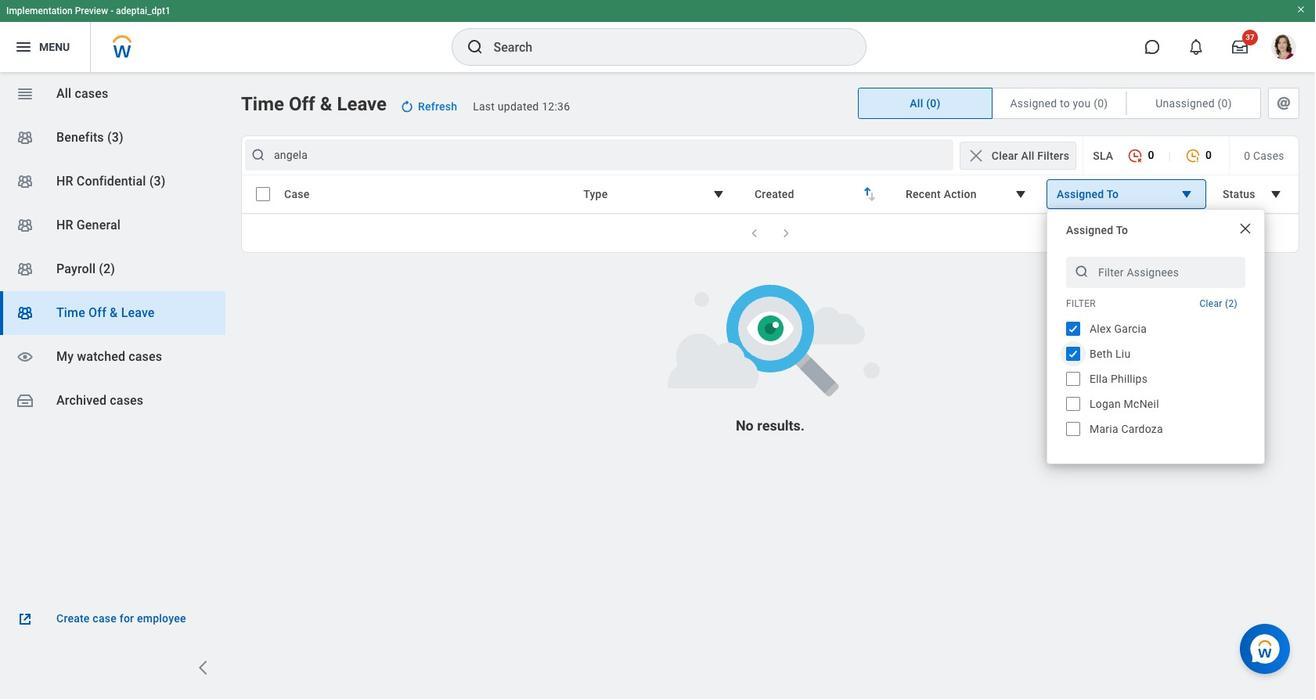 Task type: locate. For each thing, give the bounding box(es) containing it.
caret down image inside status button
[[1267, 185, 1286, 204]]

assigned left to
[[1010, 97, 1057, 110]]

clear (2) button
[[1192, 293, 1246, 314]]

(3)
[[107, 130, 123, 145], [149, 174, 166, 189]]

(0) for all (0)
[[926, 97, 941, 110]]

cases for archived cases
[[110, 393, 143, 408]]

1 vertical spatial hr
[[56, 218, 73, 233]]

logan mcneil
[[1090, 398, 1159, 410]]

0 for clock exclamation "icon"
[[1206, 149, 1212, 161]]

1 vertical spatial clear
[[1200, 298, 1223, 309]]

caret down image down clear all filters button
[[1012, 185, 1030, 204]]

1 vertical spatial time off & leave
[[56, 305, 155, 320]]

hr down "benefits"
[[56, 174, 73, 189]]

0 vertical spatial (2)
[[99, 261, 115, 276]]

0 horizontal spatial time off & leave
[[56, 305, 155, 320]]

1 horizontal spatial &
[[320, 93, 332, 115]]

0 cases
[[1244, 149, 1285, 162]]

sort down image
[[863, 187, 882, 206]]

1 vertical spatial off
[[89, 305, 106, 320]]

all inside all cases link
[[56, 86, 71, 101]]

case
[[284, 188, 310, 200]]

2 vertical spatial assigned
[[1066, 224, 1114, 236]]

action
[[944, 188, 977, 200]]

caret down image left created
[[709, 185, 728, 204]]

assigned down sla
[[1057, 188, 1104, 200]]

all cases
[[56, 86, 108, 101]]

hr general
[[56, 218, 121, 233]]

2 horizontal spatial all
[[1021, 149, 1035, 162]]

clear (2)
[[1200, 298, 1238, 309]]

0 vertical spatial clear
[[992, 149, 1018, 162]]

0 horizontal spatial &
[[110, 305, 118, 320]]

contact card matrix manager image
[[16, 128, 34, 147], [16, 172, 34, 191], [16, 216, 34, 235], [16, 260, 34, 279]]

1 0 from the left
[[1148, 149, 1154, 161]]

clear inside assigned to dialog
[[1200, 298, 1223, 309]]

clear left filters
[[992, 149, 1018, 162]]

0 horizontal spatial x image
[[967, 146, 985, 165]]

close environment banner image
[[1296, 5, 1306, 14]]

leave left "reset" icon
[[337, 93, 387, 115]]

1 horizontal spatial off
[[289, 93, 315, 115]]

Filter Assignees text field
[[1066, 257, 1246, 288]]

filter by case id, keyword, labels, or people. type label: to find cases with specific labels applied element
[[245, 139, 953, 171]]

0 button right |
[[1177, 140, 1220, 171]]

1 vertical spatial (2)
[[1225, 298, 1238, 309]]

notifications large image
[[1188, 39, 1204, 55]]

general
[[77, 218, 121, 233]]

x image
[[967, 146, 985, 165], [1238, 221, 1253, 236]]

menu
[[39, 40, 70, 53]]

2 horizontal spatial (0)
[[1218, 97, 1232, 110]]

2 horizontal spatial caret down image
[[1267, 185, 1286, 204]]

3 (0) from the left
[[1218, 97, 1232, 110]]

1 vertical spatial time
[[56, 305, 85, 320]]

0 horizontal spatial (0)
[[926, 97, 941, 110]]

contact card matrix manager image inside "hr general" 'link'
[[16, 216, 34, 235]]

status button
[[1213, 179, 1296, 209]]

1 horizontal spatial 0 button
[[1177, 140, 1220, 171]]

(0) for unassigned (0)
[[1218, 97, 1232, 110]]

off inside list
[[89, 305, 106, 320]]

assigned to
[[1057, 188, 1119, 200], [1066, 224, 1128, 236]]

1 horizontal spatial all
[[910, 97, 923, 110]]

0 vertical spatial assigned
[[1010, 97, 1057, 110]]

list containing alex garcia
[[1066, 319, 1246, 438]]

contact card matrix manager image inside hr confidential (3) link
[[16, 172, 34, 191]]

1 (0) from the left
[[926, 97, 941, 110]]

list inside assigned to dialog
[[1066, 319, 1246, 438]]

leave
[[337, 93, 387, 115], [121, 305, 155, 320]]

0 vertical spatial cases
[[75, 86, 108, 101]]

preview
[[75, 5, 108, 16]]

chevron right image
[[194, 658, 213, 677]]

search image inside filter by case id, keyword, labels, or people. type label: to find cases with specific labels applied element
[[251, 147, 266, 163]]

caret down image inside recent action button
[[1012, 185, 1030, 204]]

37 button
[[1223, 30, 1258, 64]]

1 contact card matrix manager image from the top
[[16, 128, 34, 147]]

x image down status in the top right of the page
[[1238, 221, 1253, 236]]

0 vertical spatial assigned to
[[1057, 188, 1119, 200]]

all (0) button
[[859, 88, 992, 118]]

&
[[320, 93, 332, 115], [110, 305, 118, 320]]

2 hr from the top
[[56, 218, 73, 233]]

hr general link
[[0, 204, 225, 247]]

cases up the benefits (3)
[[75, 86, 108, 101]]

2 (0) from the left
[[1094, 97, 1108, 110]]

my watched cases link
[[0, 335, 225, 379]]

hr
[[56, 174, 73, 189], [56, 218, 73, 233]]

(2) inside list
[[99, 261, 115, 276]]

contact card matrix manager image inside benefits (3) 'link'
[[16, 128, 34, 147]]

0 right 'clock x' image
[[1148, 149, 1154, 161]]

my
[[56, 349, 74, 364]]

0 horizontal spatial leave
[[121, 305, 155, 320]]

ella phillips
[[1090, 373, 1148, 385]]

to down sla
[[1107, 188, 1119, 200]]

1 horizontal spatial search image
[[465, 38, 484, 56]]

(2) for clear (2)
[[1225, 298, 1238, 309]]

1 horizontal spatial (3)
[[149, 174, 166, 189]]

filters
[[1038, 149, 1070, 162]]

to inside assigned to dialog
[[1116, 224, 1128, 236]]

hr left general
[[56, 218, 73, 233]]

2 0 from the left
[[1206, 149, 1212, 161]]

0 horizontal spatial list
[[0, 72, 225, 423]]

1 caret down image from the left
[[709, 185, 728, 204]]

assigned to down sla
[[1057, 188, 1119, 200]]

alex garcia
[[1090, 323, 1147, 335]]

hr inside 'link'
[[56, 218, 73, 233]]

reset image
[[399, 99, 415, 114]]

liu
[[1116, 348, 1131, 360]]

2 0 button from the left
[[1177, 140, 1220, 171]]

to inside assigned to button
[[1107, 188, 1119, 200]]

time off & leave link
[[0, 291, 225, 335]]

0 horizontal spatial off
[[89, 305, 106, 320]]

payroll
[[56, 261, 96, 276]]

clear all filters button
[[960, 141, 1077, 169]]

0 horizontal spatial all
[[56, 86, 71, 101]]

0 horizontal spatial 0
[[1148, 149, 1154, 161]]

0 vertical spatial x image
[[967, 146, 985, 165]]

2 caret down image from the left
[[1012, 185, 1030, 204]]

contact card matrix manager image
[[16, 304, 34, 323]]

0 vertical spatial (3)
[[107, 130, 123, 145]]

list
[[0, 72, 225, 423], [1066, 319, 1246, 438]]

filter
[[1066, 298, 1096, 309]]

ext link image
[[16, 610, 34, 629]]

hr for hr confidential (3)
[[56, 174, 73, 189]]

0 button
[[1120, 140, 1162, 171], [1177, 140, 1220, 171]]

1 vertical spatial x image
[[1238, 221, 1253, 236]]

(0)
[[926, 97, 941, 110], [1094, 97, 1108, 110], [1218, 97, 1232, 110]]

tab list
[[858, 88, 1300, 119]]

clear for clear all filters
[[992, 149, 1018, 162]]

2 contact card matrix manager image from the top
[[16, 172, 34, 191]]

caret down image for recent action
[[1012, 185, 1030, 204]]

beth
[[1090, 348, 1113, 360]]

x image up recent action button
[[967, 146, 985, 165]]

maria cardoza
[[1090, 423, 1163, 435]]

recent
[[906, 188, 941, 200]]

cases
[[75, 86, 108, 101], [129, 349, 162, 364], [110, 393, 143, 408]]

(2) inside button
[[1225, 298, 1238, 309]]

0 horizontal spatial clear
[[992, 149, 1018, 162]]

time
[[241, 93, 284, 115], [56, 305, 85, 320]]

3 caret down image from the left
[[1267, 185, 1286, 204]]

1 horizontal spatial time
[[241, 93, 284, 115]]

leave down 'payroll (2)' link
[[121, 305, 155, 320]]

contact card matrix manager image inside 'payroll (2)' link
[[16, 260, 34, 279]]

1 horizontal spatial (2)
[[1225, 298, 1238, 309]]

1 horizontal spatial (0)
[[1094, 97, 1108, 110]]

contact card matrix manager image for hr confidential (3)
[[16, 172, 34, 191]]

0
[[1148, 149, 1154, 161], [1206, 149, 1212, 161], [1244, 149, 1251, 162]]

to down assigned to button
[[1116, 224, 1128, 236]]

0 vertical spatial hr
[[56, 174, 73, 189]]

0 right clock exclamation "icon"
[[1206, 149, 1212, 161]]

0 left the cases on the right top
[[1244, 149, 1251, 162]]

off
[[289, 93, 315, 115], [89, 305, 106, 320]]

1 horizontal spatial time off & leave
[[241, 93, 387, 115]]

create case for employee
[[56, 612, 186, 625]]

clear inside all (0) tab panel
[[992, 149, 1018, 162]]

0 horizontal spatial (3)
[[107, 130, 123, 145]]

(3) right confidential
[[149, 174, 166, 189]]

cases right watched
[[129, 349, 162, 364]]

(2)
[[99, 261, 115, 276], [1225, 298, 1238, 309]]

search image
[[465, 38, 484, 56], [251, 147, 266, 163]]

caret down image inside type button
[[709, 185, 728, 204]]

to
[[1107, 188, 1119, 200], [1116, 224, 1128, 236]]

caret down image right status in the top right of the page
[[1267, 185, 1286, 204]]

clock exclamation image
[[1185, 148, 1201, 164]]

archived cases link
[[0, 379, 225, 423]]

0 vertical spatial leave
[[337, 93, 387, 115]]

1 vertical spatial (3)
[[149, 174, 166, 189]]

0 vertical spatial search image
[[465, 38, 484, 56]]

0 horizontal spatial caret down image
[[709, 185, 728, 204]]

0 vertical spatial to
[[1107, 188, 1119, 200]]

0 horizontal spatial 0 button
[[1120, 140, 1162, 171]]

1 horizontal spatial 0
[[1206, 149, 1212, 161]]

benefits (3)
[[56, 130, 123, 145]]

0 horizontal spatial time
[[56, 305, 85, 320]]

search image for filter by case id, keyword, labels, or people text box at the top
[[251, 147, 266, 163]]

0 button left |
[[1120, 140, 1162, 171]]

to
[[1060, 97, 1070, 110]]

recent action
[[906, 188, 977, 200]]

assigned up search image
[[1066, 224, 1114, 236]]

status
[[1223, 188, 1256, 200]]

all inside clear all filters button
[[1021, 149, 1035, 162]]

1 vertical spatial &
[[110, 305, 118, 320]]

1 vertical spatial assigned
[[1057, 188, 1104, 200]]

0 horizontal spatial (2)
[[99, 261, 115, 276]]

12:36
[[542, 100, 570, 113]]

assigned to button
[[1047, 179, 1206, 209]]

1 vertical spatial leave
[[121, 305, 155, 320]]

all for all cases
[[56, 86, 71, 101]]

recent action button
[[896, 179, 1041, 209]]

1 horizontal spatial list
[[1066, 319, 1246, 438]]

1 hr from the top
[[56, 174, 73, 189]]

caret down image
[[709, 185, 728, 204], [1012, 185, 1030, 204], [1267, 185, 1286, 204]]

all inside all (0) button
[[910, 97, 923, 110]]

2 vertical spatial cases
[[110, 393, 143, 408]]

0 horizontal spatial search image
[[251, 147, 266, 163]]

benefits
[[56, 130, 104, 145]]

4 contact card matrix manager image from the top
[[16, 260, 34, 279]]

clear down filter assignees text field
[[1200, 298, 1223, 309]]

confidential
[[77, 174, 146, 189]]

all
[[56, 86, 71, 101], [910, 97, 923, 110], [1021, 149, 1035, 162]]

1 horizontal spatial clear
[[1200, 298, 1223, 309]]

(3) right "benefits"
[[107, 130, 123, 145]]

3 contact card matrix manager image from the top
[[16, 216, 34, 235]]

inbox image
[[16, 391, 34, 410]]

type
[[583, 188, 608, 200]]

Search Workday  search field
[[494, 30, 833, 64]]

cases right archived
[[110, 393, 143, 408]]

1 horizontal spatial x image
[[1238, 221, 1253, 236]]

(3) inside benefits (3) 'link'
[[107, 130, 123, 145]]

assigned
[[1010, 97, 1057, 110], [1057, 188, 1104, 200], [1066, 224, 1114, 236]]

create
[[56, 612, 90, 625]]

case
[[93, 612, 117, 625]]

1 vertical spatial to
[[1116, 224, 1128, 236]]

1 vertical spatial assigned to
[[1066, 224, 1128, 236]]

clock x image
[[1128, 148, 1143, 164]]

1 horizontal spatial caret down image
[[1012, 185, 1030, 204]]

clear
[[992, 149, 1018, 162], [1200, 298, 1223, 309]]

assigned to up search image
[[1066, 224, 1128, 236]]

menu button
[[0, 22, 90, 72]]

contact card matrix manager image for payroll (2)
[[16, 260, 34, 279]]

2 horizontal spatial 0
[[1244, 149, 1251, 162]]

1 vertical spatial search image
[[251, 147, 266, 163]]



Task type: vqa. For each thing, say whether or not it's contained in the screenshot.
Case on the left top
yes



Task type: describe. For each thing, give the bounding box(es) containing it.
adeptai_dpt1
[[116, 5, 171, 16]]

37
[[1246, 33, 1255, 41]]

maria
[[1090, 423, 1119, 435]]

0 vertical spatial &
[[320, 93, 332, 115]]

all cases link
[[0, 72, 225, 116]]

1 0 button from the left
[[1120, 140, 1162, 171]]

created
[[755, 188, 794, 200]]

payroll (2)
[[56, 261, 115, 276]]

assigned to inside dialog
[[1066, 224, 1128, 236]]

ella
[[1090, 373, 1108, 385]]

1 horizontal spatial leave
[[337, 93, 387, 115]]

chevron left small image
[[747, 225, 763, 241]]

time inside list
[[56, 305, 85, 320]]

search image for 'search workday' search field
[[465, 38, 484, 56]]

tab list containing all (0)
[[858, 88, 1300, 119]]

logan
[[1090, 398, 1121, 410]]

results.
[[757, 417, 805, 434]]

refresh
[[418, 100, 457, 113]]

archived
[[56, 393, 107, 408]]

garcia
[[1114, 323, 1147, 335]]

implementation preview -   adeptai_dpt1
[[6, 5, 171, 16]]

0 vertical spatial time off & leave
[[241, 93, 387, 115]]

caret down image for status
[[1267, 185, 1286, 204]]

created button
[[745, 179, 889, 209]]

assigned inside all (0) tab panel
[[1057, 188, 1104, 200]]

assigned inside dialog
[[1066, 224, 1114, 236]]

employee
[[137, 612, 186, 625]]

menu banner
[[0, 0, 1315, 72]]

-
[[111, 5, 114, 16]]

hr confidential (3)
[[56, 174, 166, 189]]

chevron right small image
[[778, 225, 794, 241]]

unassigned (0)
[[1156, 97, 1232, 110]]

all for all (0)
[[910, 97, 923, 110]]

last updated 12:36
[[473, 100, 570, 113]]

|
[[1168, 149, 1171, 162]]

clear for clear (2)
[[1200, 298, 1223, 309]]

profile logan mcneil image
[[1271, 34, 1296, 63]]

assigned to you (0) button
[[993, 88, 1126, 118]]

sla
[[1093, 149, 1114, 162]]

sort up image
[[858, 182, 877, 201]]

cases for all cases
[[75, 86, 108, 101]]

assigned to inside button
[[1057, 188, 1119, 200]]

beth liu
[[1090, 348, 1131, 360]]

phillips
[[1111, 373, 1148, 385]]

(3) inside hr confidential (3) link
[[149, 174, 166, 189]]

updated
[[498, 100, 539, 113]]

caret down image
[[1177, 185, 1196, 204]]

mcneil
[[1124, 398, 1159, 410]]

contact card matrix manager image for hr general
[[16, 216, 34, 235]]

archived cases
[[56, 393, 143, 408]]

type button
[[573, 179, 738, 209]]

inbox large image
[[1232, 39, 1248, 55]]

contact card matrix manager image for benefits (3)
[[16, 128, 34, 147]]

caret down image for type
[[709, 185, 728, 204]]

hr confidential (3) link
[[0, 160, 225, 204]]

for
[[120, 612, 134, 625]]

1 vertical spatial cases
[[129, 349, 162, 364]]

0 vertical spatial off
[[289, 93, 315, 115]]

assigned to you (0)
[[1010, 97, 1108, 110]]

implementation
[[6, 5, 73, 16]]

0 vertical spatial time
[[241, 93, 284, 115]]

grid view image
[[16, 85, 34, 103]]

justify image
[[14, 38, 33, 56]]

create case for employee link
[[16, 610, 210, 629]]

benefits (3) link
[[0, 116, 225, 160]]

(2) for payroll (2)
[[99, 261, 115, 276]]

you
[[1073, 97, 1091, 110]]

3 0 from the left
[[1244, 149, 1251, 162]]

all (0) tab panel
[[241, 135, 1300, 253]]

clear all filters
[[992, 149, 1070, 162]]

no results.
[[736, 417, 805, 434]]

assigned to dialog
[[1047, 209, 1265, 464]]

leave inside list
[[121, 305, 155, 320]]

assigned inside tab list
[[1010, 97, 1057, 110]]

unassigned (0) button
[[1127, 88, 1260, 118]]

unassigned
[[1156, 97, 1215, 110]]

watched
[[77, 349, 125, 364]]

cases
[[1253, 149, 1285, 162]]

my watched cases
[[56, 349, 162, 364]]

Filter by Case ID, Keyword, Labels, or People text field
[[274, 147, 929, 163]]

search image
[[1074, 264, 1090, 279]]

list containing all cases
[[0, 72, 225, 423]]

at tag mention image
[[1275, 94, 1293, 113]]

last
[[473, 100, 495, 113]]

x image inside clear all filters button
[[967, 146, 985, 165]]

cardoza
[[1121, 423, 1163, 435]]

hr for hr general
[[56, 218, 73, 233]]

alex
[[1090, 323, 1112, 335]]

no
[[736, 417, 754, 434]]

0 for 'clock x' image
[[1148, 149, 1154, 161]]

all (0)
[[910, 97, 941, 110]]

refresh button
[[393, 94, 467, 119]]

payroll (2) link
[[0, 247, 225, 291]]

visible image
[[16, 348, 34, 366]]



